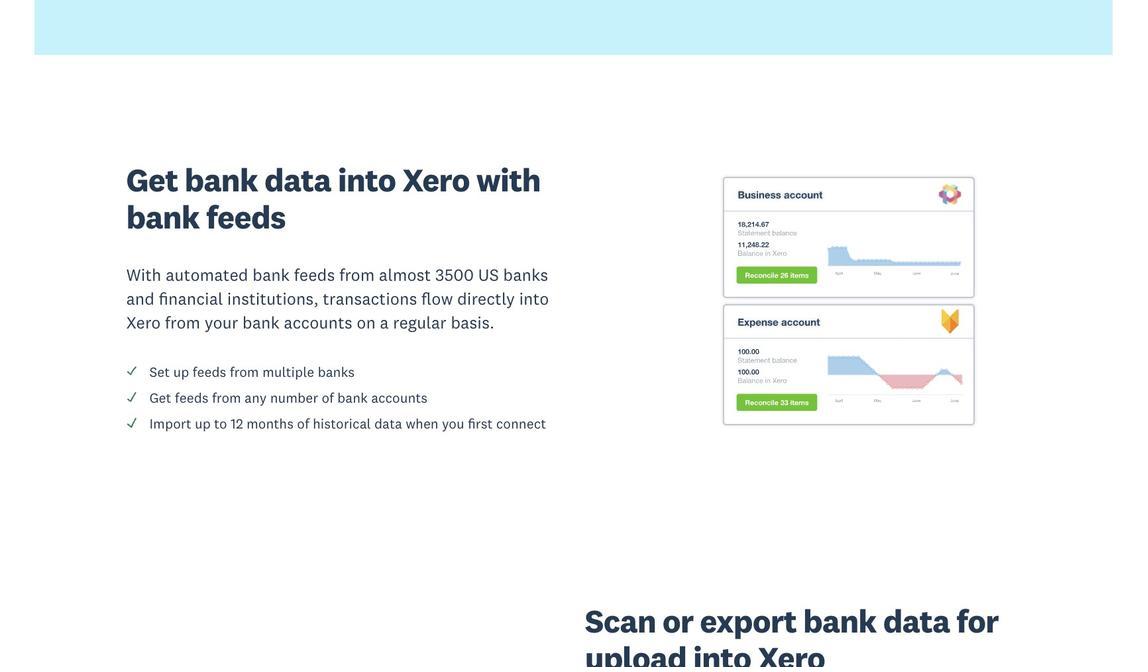 Task type: locate. For each thing, give the bounding box(es) containing it.
included image
[[126, 391, 138, 403]]

any
[[245, 389, 267, 407]]

up left to
[[195, 415, 211, 433]]

first
[[468, 415, 493, 433]]

0 vertical spatial up
[[173, 363, 189, 381]]

of
[[322, 389, 334, 407], [297, 415, 309, 433]]

feeds inside with automated bank feeds from almost 3500 us banks and financial institutions, transactions flow directly into xero from your bank accounts on a regular basis.
[[294, 265, 335, 286]]

2 vertical spatial xero
[[758, 639, 825, 668]]

0 vertical spatial of
[[322, 389, 334, 407]]

1 vertical spatial of
[[297, 415, 309, 433]]

feeds
[[206, 197, 286, 237], [294, 265, 335, 286], [193, 363, 226, 381], [175, 389, 209, 407]]

banks
[[503, 265, 549, 286], [318, 363, 355, 381]]

2 vertical spatial into
[[694, 639, 752, 668]]

directly
[[457, 289, 515, 310]]

flow
[[422, 289, 453, 310]]

0 horizontal spatial banks
[[318, 363, 355, 381]]

basis.
[[451, 312, 495, 334]]

data inside the get bank data into xero with bank feeds
[[265, 160, 331, 200]]

0 vertical spatial into
[[338, 160, 396, 200]]

feeds inside the get bank data into xero with bank feeds
[[206, 197, 286, 237]]

institutions,
[[227, 289, 319, 310]]

and
[[126, 289, 154, 310]]

from down the financial
[[165, 312, 200, 334]]

0 vertical spatial data
[[265, 160, 331, 200]]

bank
[[185, 160, 258, 200], [126, 197, 200, 237], [253, 265, 290, 286], [243, 312, 280, 334], [338, 389, 368, 407], [804, 601, 877, 642]]

get feeds from any number of bank accounts
[[149, 389, 428, 407]]

automated
[[166, 265, 248, 286]]

1 vertical spatial up
[[195, 415, 211, 433]]

accounts left on
[[284, 312, 353, 334]]

of down number
[[297, 415, 309, 433]]

0 horizontal spatial up
[[173, 363, 189, 381]]

a
[[380, 312, 389, 334]]

1 vertical spatial included image
[[126, 417, 138, 429]]

2 horizontal spatial data
[[884, 601, 950, 642]]

1 vertical spatial into
[[519, 289, 549, 310]]

bank feeds from two bank accounts feed transactions into xero. image
[[677, 129, 1021, 473], [677, 129, 1021, 473]]

banks right "us"
[[503, 265, 549, 286]]

0 horizontal spatial xero
[[126, 312, 161, 334]]

xero
[[403, 160, 470, 200], [126, 312, 161, 334], [758, 639, 825, 668]]

0 vertical spatial accounts
[[284, 312, 353, 334]]

from
[[339, 265, 375, 286], [165, 312, 200, 334], [230, 363, 259, 381], [212, 389, 241, 407]]

included image down included image
[[126, 417, 138, 429]]

accounts inside with automated bank feeds from almost 3500 us banks and financial institutions, transactions flow directly into xero from your bank accounts on a regular basis.
[[284, 312, 353, 334]]

import
[[149, 415, 191, 433]]

2 vertical spatial data
[[884, 601, 950, 642]]

accounts
[[284, 312, 353, 334], [371, 389, 428, 407]]

get inside the get bank data into xero with bank feeds
[[126, 160, 178, 200]]

from up to
[[212, 389, 241, 407]]

into
[[338, 160, 396, 200], [519, 289, 549, 310], [694, 639, 752, 668]]

included image
[[126, 365, 138, 377], [126, 417, 138, 429]]

0 horizontal spatial of
[[297, 415, 309, 433]]

0 vertical spatial included image
[[126, 365, 138, 377]]

get
[[126, 160, 178, 200], [149, 389, 171, 407]]

1 horizontal spatial up
[[195, 415, 211, 433]]

1 vertical spatial xero
[[126, 312, 161, 334]]

2 horizontal spatial xero
[[758, 639, 825, 668]]

1 vertical spatial banks
[[318, 363, 355, 381]]

upload
[[585, 639, 687, 668]]

1 horizontal spatial data
[[375, 415, 402, 433]]

0 horizontal spatial into
[[338, 160, 396, 200]]

of up historical
[[322, 389, 334, 407]]

export
[[700, 601, 797, 642]]

0 horizontal spatial accounts
[[284, 312, 353, 334]]

on
[[357, 312, 376, 334]]

included image up included image
[[126, 365, 138, 377]]

historical
[[313, 415, 371, 433]]

or
[[663, 601, 694, 642]]

0 vertical spatial banks
[[503, 265, 549, 286]]

1 vertical spatial accounts
[[371, 389, 428, 407]]

1 horizontal spatial of
[[322, 389, 334, 407]]

1 included image from the top
[[126, 365, 138, 377]]

of for months
[[297, 415, 309, 433]]

up right set
[[173, 363, 189, 381]]

get bank data into xero with bank feeds
[[126, 160, 541, 237]]

almost
[[379, 265, 431, 286]]

2 horizontal spatial into
[[694, 639, 752, 668]]

1 horizontal spatial into
[[519, 289, 549, 310]]

data inside scan or export bank data for upload into xero
[[884, 601, 950, 642]]

1 horizontal spatial banks
[[503, 265, 549, 286]]

2 included image from the top
[[126, 417, 138, 429]]

1 horizontal spatial xero
[[403, 160, 470, 200]]

up for import
[[195, 415, 211, 433]]

up
[[173, 363, 189, 381], [195, 415, 211, 433]]

0 horizontal spatial data
[[265, 160, 331, 200]]

into inside the get bank data into xero with bank feeds
[[338, 160, 396, 200]]

set up feeds from multiple banks
[[149, 363, 355, 381]]

1 vertical spatial get
[[149, 389, 171, 407]]

accounts up the when
[[371, 389, 428, 407]]

data
[[265, 160, 331, 200], [375, 415, 402, 433], [884, 601, 950, 642]]

with automated bank feeds from almost 3500 us banks and financial institutions, transactions flow directly into xero from your bank accounts on a regular basis.
[[126, 265, 549, 334]]

banks right multiple
[[318, 363, 355, 381]]

1 horizontal spatial accounts
[[371, 389, 428, 407]]

0 vertical spatial xero
[[403, 160, 470, 200]]

0 vertical spatial get
[[126, 160, 178, 200]]

xero inside with automated bank feeds from almost 3500 us banks and financial institutions, transactions flow directly into xero from your bank accounts on a regular basis.
[[126, 312, 161, 334]]



Task type: vqa. For each thing, say whether or not it's contained in the screenshot.
feeds
yes



Task type: describe. For each thing, give the bounding box(es) containing it.
included image for import up to 12 months of historical data when you first connect
[[126, 417, 138, 429]]

xero inside scan or export bank data for upload into xero
[[758, 639, 825, 668]]

when
[[406, 415, 439, 433]]

included image for set up feeds from multiple banks
[[126, 365, 138, 377]]

scan or export bank data for upload into xero
[[585, 601, 999, 668]]

number
[[270, 389, 318, 407]]

into inside with automated bank feeds from almost 3500 us banks and financial institutions, transactions flow directly into xero from your bank accounts on a regular basis.
[[519, 289, 549, 310]]

get for get bank data into xero with bank feeds
[[126, 160, 178, 200]]

into inside scan or export bank data for upload into xero
[[694, 639, 752, 668]]

to
[[214, 415, 227, 433]]

up for set
[[173, 363, 189, 381]]

us
[[478, 265, 499, 286]]

12
[[231, 415, 243, 433]]

with
[[476, 160, 541, 200]]

3500
[[435, 265, 474, 286]]

scan
[[585, 601, 656, 642]]

with
[[126, 265, 161, 286]]

banks inside with automated bank feeds from almost 3500 us banks and financial institutions, transactions flow directly into xero from your bank accounts on a regular basis.
[[503, 265, 549, 286]]

transactions
[[323, 289, 417, 310]]

of for number
[[322, 389, 334, 407]]

your
[[205, 312, 238, 334]]

import up to 12 months of historical data when you first connect
[[149, 415, 547, 433]]

set
[[149, 363, 170, 381]]

bank inside scan or export bank data for upload into xero
[[804, 601, 877, 642]]

for
[[957, 601, 999, 642]]

financial
[[159, 289, 223, 310]]

regular
[[393, 312, 447, 334]]

1 vertical spatial data
[[375, 415, 402, 433]]

from up transactions
[[339, 265, 375, 286]]

get for get feeds from any number of bank accounts
[[149, 389, 171, 407]]

xero inside the get bank data into xero with bank feeds
[[403, 160, 470, 200]]

you
[[442, 415, 465, 433]]

multiple
[[262, 363, 314, 381]]

from up 'any'
[[230, 363, 259, 381]]

months
[[247, 415, 294, 433]]

connect
[[497, 415, 547, 433]]



